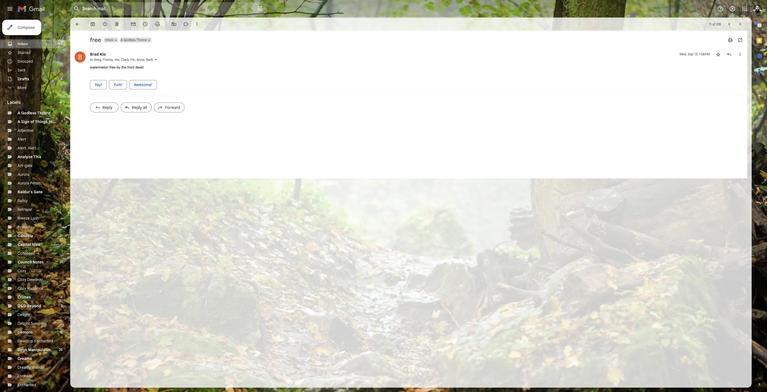 Task type: locate. For each thing, give the bounding box(es) containing it.
awesome!
[[134, 82, 152, 87]]

breeze lush
[[18, 216, 39, 221]]

dreamy wander link
[[18, 365, 45, 370]]

alert
[[18, 137, 26, 142], [28, 146, 36, 151]]

report spam image
[[102, 21, 108, 27]]

1 21 from the top
[[60, 234, 63, 238]]

0 vertical spatial godless
[[124, 38, 136, 42]]

aurora link
[[18, 172, 29, 177]]

1 horizontal spatial alert
[[28, 146, 36, 151]]

watermelon free by the front desk!
[[90, 65, 144, 69]]

21 for council notes
[[60, 260, 63, 264]]

a godless throne for a godless throne button
[[121, 38, 147, 42]]

show details image
[[154, 58, 158, 61]]

labels
[[7, 100, 21, 105]]

, left anna
[[135, 58, 136, 62]]

starred link
[[18, 50, 31, 55]]

1 aurora from the top
[[18, 172, 29, 177]]

front
[[127, 65, 134, 69]]

1 down 25
[[61, 357, 63, 361]]

a for 4
[[18, 111, 20, 116]]

dogs
[[18, 348, 27, 353]]

wed, sep 13, 1:58 pm
[[680, 52, 710, 56]]

cozy up crimes link
[[18, 286, 26, 291]]

advanced search options image
[[255, 3, 266, 14]]

cozy link
[[18, 269, 26, 274]]

0 horizontal spatial alert
[[18, 137, 26, 142]]

sep
[[688, 52, 694, 56]]

a godless throne inside a godless throne button
[[121, 38, 147, 42]]

1 , from the left
[[101, 58, 102, 62]]

collapse
[[18, 251, 33, 256]]

to
[[90, 58, 93, 62], [49, 119, 53, 124]]

1 horizontal spatial a godless throne
[[121, 38, 147, 42]]

2 cozy from the top
[[18, 278, 26, 282]]

0 vertical spatial delight
[[18, 313, 30, 318]]

cozy for cozy link
[[18, 269, 26, 274]]

1 horizontal spatial inbox
[[105, 38, 113, 42]]

all
[[143, 105, 147, 110]]

0 horizontal spatial reply
[[103, 105, 113, 110]]

search mail image
[[72, 4, 82, 14]]

3
[[61, 304, 63, 308]]

1 1 from the top
[[61, 120, 63, 124]]

1 reply from the left
[[103, 105, 113, 110]]

cozy down the council
[[18, 269, 26, 274]]

of inside labels navigation
[[30, 119, 34, 124]]

aurora petals
[[18, 181, 41, 186]]

to left 'come'
[[49, 119, 53, 124]]

enchanted up manipulating
[[34, 339, 53, 344]]

baldur's gate link
[[18, 190, 43, 195]]

godless down mark as unread icon
[[124, 38, 136, 42]]

throne
[[136, 38, 147, 42], [37, 111, 51, 116]]

3 cozy from the top
[[18, 286, 26, 291]]

enchanted down enchant
[[18, 383, 36, 388]]

yum!
[[114, 82, 122, 87]]

0 vertical spatial aurora
[[18, 172, 29, 177]]

0 vertical spatial throne
[[136, 38, 147, 42]]

aurora down aurora link on the left of page
[[18, 181, 29, 186]]

gate
[[25, 163, 33, 168]]

adjective link
[[18, 128, 34, 133]]

dreams
[[18, 357, 32, 362]]

to left greg
[[90, 58, 93, 62]]

enchanted link
[[18, 383, 36, 388]]

delight for delight sunshine
[[18, 321, 30, 326]]

labels navigation
[[0, 18, 70, 393]]

1 down the 4
[[61, 120, 63, 124]]

radiance
[[27, 286, 43, 291]]

0 horizontal spatial to
[[49, 119, 53, 124]]

4 , from the left
[[129, 58, 130, 62]]

back to inbox image
[[75, 21, 80, 27]]

yum! button
[[109, 80, 127, 89]]

baldur's
[[18, 190, 33, 195]]

a left "sign"
[[18, 119, 20, 124]]

desk!
[[135, 65, 144, 69]]

0 horizontal spatial of
[[30, 119, 34, 124]]

2 aurora from the top
[[18, 181, 29, 186]]

alert,
[[18, 146, 27, 151]]

0 vertical spatial cozy
[[18, 269, 26, 274]]

free left by
[[109, 65, 116, 69]]

betrayal link
[[18, 207, 32, 212]]

godless inside button
[[124, 38, 136, 42]]

reply down yay! button
[[103, 105, 113, 110]]

move to image
[[171, 21, 177, 27]]

dewdrop enchanted link
[[18, 339, 53, 344]]

1 right "idea"
[[61, 243, 63, 247]]

1 vertical spatial dewdrop
[[18, 339, 33, 344]]

settings image
[[730, 5, 736, 12]]

forward
[[165, 105, 180, 110]]

lush
[[31, 216, 39, 221]]

1 horizontal spatial reply
[[132, 105, 142, 110]]

a godless throne
[[121, 38, 147, 42], [18, 111, 51, 116]]

inbox up "starred"
[[18, 41, 28, 46]]

beyond
[[27, 304, 41, 309]]

aurora petals link
[[18, 181, 41, 186]]

,
[[101, 58, 102, 62], [113, 58, 114, 62], [119, 58, 120, 62], [129, 58, 130, 62], [135, 58, 136, 62], [144, 58, 145, 62]]

alert up alert,
[[18, 137, 26, 142]]

delight down d&d
[[18, 313, 30, 318]]

1 vertical spatial alert
[[28, 146, 36, 151]]

, down klo
[[101, 58, 102, 62]]

klo
[[100, 52, 106, 57]]

1 for baldur's gate
[[61, 190, 63, 194]]

1 right gate
[[61, 190, 63, 194]]

0 horizontal spatial godless
[[21, 111, 36, 116]]

0 horizontal spatial inbox
[[18, 41, 28, 46]]

0 horizontal spatial free
[[90, 36, 101, 44]]

reply left all
[[132, 105, 142, 110]]

a sign of things to come
[[18, 119, 64, 124]]

, left fin
[[129, 58, 130, 62]]

1 vertical spatial 21
[[60, 260, 63, 264]]

1 vertical spatial a godless throne
[[18, 111, 51, 116]]

reply inside reply "link"
[[103, 105, 113, 110]]

inbox link
[[18, 41, 28, 46]]

inbox up klo
[[105, 38, 113, 42]]

0 vertical spatial 21
[[60, 234, 63, 238]]

free left inbox button
[[90, 36, 101, 44]]

dogs manipulating time
[[18, 348, 63, 353]]

0 vertical spatial free
[[90, 36, 101, 44]]

1 vertical spatial enchanted
[[18, 383, 36, 388]]

0 horizontal spatial a godless throne
[[18, 111, 51, 116]]

a godless throne down labels heading
[[18, 111, 51, 116]]

inbox for inbox link
[[18, 41, 28, 46]]

1 vertical spatial throne
[[37, 111, 51, 116]]

reply link
[[90, 103, 119, 112]]

delight
[[18, 313, 30, 318], [18, 321, 30, 326]]

art-
[[18, 163, 25, 168]]

1 vertical spatial a
[[18, 111, 20, 116]]

reply
[[103, 105, 113, 110], [132, 105, 142, 110]]

demons link
[[18, 330, 33, 335]]

of
[[713, 22, 716, 26], [30, 119, 34, 124]]

godless inside labels navigation
[[21, 111, 36, 116]]

aurora for aurora link on the left of page
[[18, 172, 29, 177]]

sign
[[21, 119, 29, 124]]

reply inside "reply all" link
[[132, 105, 142, 110]]

a godless throne for a godless throne link
[[18, 111, 51, 116]]

analyze this
[[18, 155, 41, 159]]

a right inbox button
[[121, 38, 123, 42]]

None search field
[[70, 2, 268, 15]]

drafts link
[[18, 77, 29, 82]]

1 delight from the top
[[18, 313, 30, 318]]

not starred image
[[716, 52, 721, 57]]

2 , from the left
[[113, 58, 114, 62]]

throne up things
[[37, 111, 51, 116]]

godless for a godless throne link
[[21, 111, 36, 116]]

godless for a godless throne button
[[124, 38, 136, 42]]

1 vertical spatial aurora
[[18, 181, 29, 186]]

1 vertical spatial to
[[49, 119, 53, 124]]

11
[[709, 22, 712, 26]]

tab list
[[752, 18, 767, 373]]

1 horizontal spatial free
[[109, 65, 116, 69]]

enchanted
[[34, 339, 53, 344], [18, 383, 36, 388]]

1 cozy from the top
[[18, 269, 26, 274]]

awesome! button
[[129, 80, 157, 89]]

ballsy link
[[18, 198, 28, 203]]

1 vertical spatial delight
[[18, 321, 30, 326]]

1 vertical spatial free
[[109, 65, 116, 69]]

2 delight from the top
[[18, 321, 30, 326]]

, left 'me'
[[113, 58, 114, 62]]

218
[[717, 22, 721, 26]]

dewdrop down demons link
[[18, 339, 33, 344]]

cozy for cozy dewdrop
[[18, 278, 26, 282]]

a down labels
[[18, 111, 20, 116]]

aurora down "art-gate" link
[[18, 172, 29, 177]]

inbox
[[105, 38, 113, 42], [18, 41, 28, 46]]

godless
[[124, 38, 136, 42], [21, 111, 36, 116]]

inbox inside button
[[105, 38, 113, 42]]

dewdrop up radiance
[[27, 278, 43, 282]]

godless up "sign"
[[21, 111, 36, 116]]

a godless throne link
[[18, 111, 51, 116]]

delight for delight link
[[18, 313, 30, 318]]

dreamy wander
[[18, 365, 45, 370]]

throne inside labels navigation
[[37, 111, 51, 116]]

1 right this
[[61, 155, 63, 159]]

2 vertical spatial a
[[18, 119, 20, 124]]

0 vertical spatial a godless throne
[[121, 38, 147, 42]]

dewdrop
[[27, 278, 43, 282], [18, 339, 33, 344]]

inbox inside labels navigation
[[18, 41, 28, 46]]

Search mail text field
[[82, 6, 242, 12]]

, left clark on the left of page
[[119, 58, 120, 62]]

cozy down cozy link
[[18, 278, 26, 282]]

1 horizontal spatial throne
[[136, 38, 147, 42]]

alert up analyze this
[[28, 146, 36, 151]]

delight down delight link
[[18, 321, 30, 326]]

throne inside button
[[136, 38, 147, 42]]

by
[[117, 65, 120, 69]]

1 horizontal spatial godless
[[124, 38, 136, 42]]

1 horizontal spatial to
[[90, 58, 93, 62]]

1 vertical spatial godless
[[21, 111, 36, 116]]

greg
[[94, 58, 101, 62]]

3 1 from the top
[[61, 190, 63, 194]]

1 vertical spatial of
[[30, 119, 34, 124]]

, left barb at the top of page
[[144, 58, 145, 62]]

collapse link
[[18, 251, 33, 256]]

of right 11
[[713, 22, 716, 26]]

a for 1
[[18, 119, 20, 124]]

1 vertical spatial cozy
[[18, 278, 26, 282]]

4 1 from the top
[[61, 243, 63, 247]]

breeze lush link
[[18, 216, 39, 221]]

things
[[35, 119, 48, 124]]

betrayal
[[18, 207, 32, 212]]

of right "sign"
[[30, 119, 34, 124]]

5 1 from the top
[[61, 357, 63, 361]]

a godless throne inside labels navigation
[[18, 111, 51, 116]]

0 vertical spatial a
[[121, 38, 123, 42]]

throne down 'snooze' icon on the left of the page
[[136, 38, 147, 42]]

forward link
[[154, 103, 185, 112]]

delete image
[[114, 21, 120, 27]]

1 horizontal spatial of
[[713, 22, 716, 26]]

a godless throne down mark as unread icon
[[121, 38, 147, 42]]

franny
[[103, 58, 113, 62]]

notes
[[33, 260, 44, 265]]

council
[[18, 260, 32, 265]]

2 vertical spatial cozy
[[18, 286, 26, 291]]

1
[[61, 120, 63, 124], [61, 155, 63, 159], [61, 190, 63, 194], [61, 243, 63, 247], [61, 357, 63, 361]]

2 reply from the left
[[132, 105, 142, 110]]

2 1 from the top
[[61, 155, 63, 159]]

0 horizontal spatial throne
[[37, 111, 51, 116]]

2 21 from the top
[[60, 260, 63, 264]]

cozy
[[18, 269, 26, 274], [18, 278, 26, 282], [18, 286, 26, 291]]

cozy dewdrop
[[18, 278, 43, 282]]



Task type: describe. For each thing, give the bounding box(es) containing it.
support image
[[718, 5, 724, 12]]

capital idea
[[18, 242, 40, 247]]

dreamy
[[18, 365, 31, 370]]

older image
[[738, 21, 743, 27]]

cozy radiance link
[[18, 286, 43, 291]]

14
[[59, 295, 63, 299]]

compose button
[[2, 20, 41, 35]]

0 vertical spatial enchanted
[[34, 339, 53, 344]]

the
[[121, 65, 126, 69]]

d&d beyond
[[18, 304, 41, 309]]

reply all link
[[121, 103, 152, 112]]

brad klo
[[90, 52, 106, 57]]

delight sunshine
[[18, 321, 47, 326]]

6 , from the left
[[144, 58, 145, 62]]

to inside labels navigation
[[49, 119, 53, 124]]

0 vertical spatial of
[[713, 22, 716, 26]]

Not starred checkbox
[[716, 52, 721, 57]]

wed,
[[680, 52, 687, 56]]

a inside button
[[121, 38, 123, 42]]

inbox button
[[104, 38, 114, 43]]

delight sunshine link
[[18, 321, 47, 326]]

compose
[[18, 25, 35, 30]]

reply for reply
[[103, 105, 113, 110]]

0 vertical spatial alert
[[18, 137, 26, 142]]

labels image
[[183, 21, 189, 27]]

0 vertical spatial dewdrop
[[27, 278, 43, 282]]

council notes
[[18, 260, 44, 265]]

more button
[[0, 83, 66, 92]]

0 vertical spatial to
[[90, 58, 93, 62]]

yay! button
[[90, 80, 107, 89]]

cozy for cozy radiance
[[18, 286, 26, 291]]

6
[[61, 77, 63, 81]]

a godless throne button
[[120, 38, 148, 43]]

cozy dewdrop link
[[18, 278, 43, 282]]

this
[[33, 155, 41, 159]]

candela link
[[18, 234, 33, 239]]

more image
[[194, 21, 200, 27]]

sunshine
[[31, 321, 47, 326]]

1 for dreams
[[61, 357, 63, 361]]

sent
[[18, 68, 26, 73]]

cozy radiance
[[18, 286, 43, 291]]

clark
[[121, 58, 129, 62]]

more
[[18, 85, 26, 90]]

adjective
[[18, 128, 34, 133]]

wander
[[32, 365, 45, 370]]

mark as unread image
[[131, 21, 136, 27]]

art-gate link
[[18, 163, 33, 168]]

delight link
[[18, 313, 30, 318]]

snoozed link
[[18, 59, 33, 64]]

4
[[61, 111, 63, 115]]

gate
[[34, 190, 43, 195]]

throne for a godless throne button
[[136, 38, 147, 42]]

ballsy
[[18, 198, 28, 203]]

1 for capital idea
[[61, 243, 63, 247]]

council notes link
[[18, 260, 44, 265]]

11 of 218
[[709, 22, 721, 26]]

anna
[[137, 58, 144, 62]]

5 , from the left
[[135, 58, 136, 62]]

newer image
[[727, 21, 732, 27]]

barb
[[146, 58, 153, 62]]

fin
[[131, 58, 135, 62]]

1:58 pm
[[699, 52, 710, 56]]

dreams link
[[18, 357, 32, 362]]

crimes
[[18, 295, 31, 300]]

baldur's gate
[[18, 190, 43, 195]]

drafts
[[18, 77, 29, 82]]

brutality
[[18, 225, 32, 230]]

reply all
[[132, 105, 147, 110]]

main menu image
[[7, 5, 13, 12]]

a sign of things to come link
[[18, 119, 64, 124]]

alert, alert
[[18, 146, 36, 151]]

1 for analyze this
[[61, 155, 63, 159]]

21 for candela
[[60, 234, 63, 238]]

throne for a godless throne link
[[37, 111, 51, 116]]

alert, alert link
[[18, 146, 36, 151]]

manipulating
[[28, 348, 53, 353]]

snoozed
[[18, 59, 33, 64]]

13,
[[695, 52, 699, 56]]

wed, sep 13, 1:58 pm cell
[[680, 52, 710, 57]]

inbox for inbox button
[[105, 38, 113, 42]]

snooze image
[[143, 21, 148, 27]]

yay!
[[95, 82, 102, 87]]

alert link
[[18, 137, 26, 142]]

analyze this link
[[18, 155, 41, 159]]

brutality link
[[18, 225, 32, 230]]

reply for reply all
[[132, 105, 142, 110]]

analyze
[[18, 155, 32, 159]]

enchant link
[[18, 374, 32, 379]]

3 , from the left
[[119, 58, 120, 62]]

dogs manipulating time link
[[18, 348, 63, 353]]

petals
[[30, 181, 41, 186]]

me
[[115, 58, 119, 62]]

capital
[[18, 242, 31, 247]]

crimes link
[[18, 295, 31, 300]]

archive image
[[90, 21, 96, 27]]

watermelon
[[90, 65, 108, 69]]

enchant
[[18, 374, 32, 379]]

gmail image
[[18, 3, 47, 14]]

add to tasks image
[[155, 21, 160, 27]]

labels heading
[[7, 100, 58, 105]]

d&d beyond link
[[18, 304, 41, 309]]

1 for a sign of things to come
[[61, 120, 63, 124]]

capital idea link
[[18, 242, 40, 247]]

aurora for aurora petals
[[18, 181, 29, 186]]



Task type: vqa. For each thing, say whether or not it's contained in the screenshot.
Jerry to the top
no



